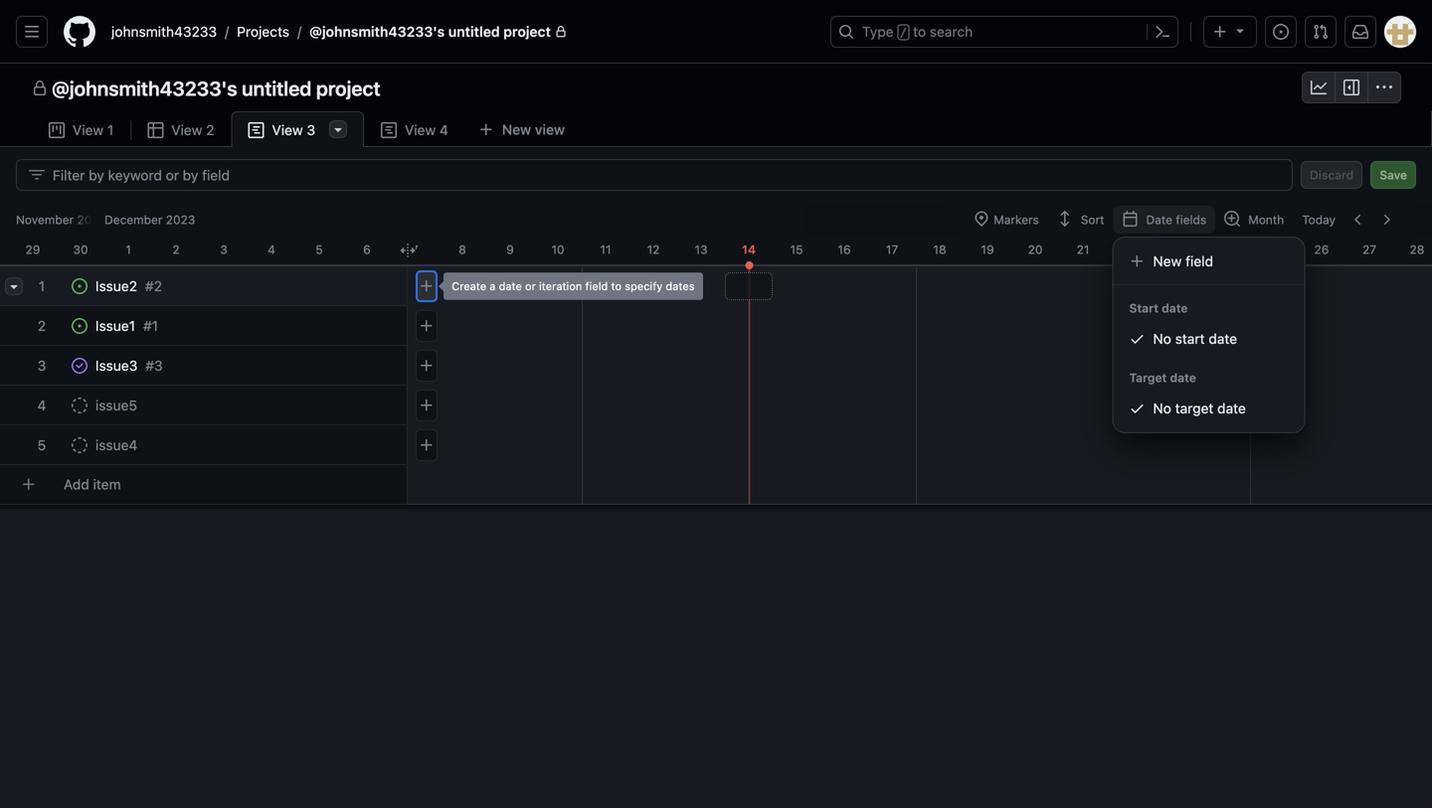Task type: describe. For each thing, give the bounding box(es) containing it.
project inside list
[[503, 23, 551, 40]]

view 3 link
[[231, 111, 364, 148]]

9 column header
[[486, 235, 534, 259]]

2 inside cell
[[154, 278, 162, 294]]

1 inside tab list
[[107, 122, 114, 138]]

15
[[790, 243, 803, 257]]

7
[[411, 243, 418, 257]]

calendar image
[[1122, 211, 1138, 227]]

start
[[1129, 301, 1159, 315]]

28
[[1410, 243, 1425, 257]]

@johnsmith43233's untitled project link
[[301, 16, 575, 48]]

date fields
[[1146, 213, 1207, 227]]

list containing johnsmith43233 / projects /
[[103, 16, 819, 48]]

month button
[[1216, 206, 1293, 234]]

5 column header
[[295, 235, 343, 259]]

view filters region
[[16, 159, 1416, 191]]

issue4 cell
[[60, 426, 416, 465]]

grid containing 1
[[0, 203, 1432, 809]]

18 column header
[[916, 235, 964, 259]]

no start date radio item
[[1121, 323, 1296, 355]]

22 column header
[[1107, 235, 1155, 259]]

8
[[459, 243, 466, 257]]

issue1 link
[[95, 316, 135, 337]]

start date
[[1129, 301, 1188, 315]]

1 vertical spatial 5
[[38, 437, 46, 454]]

Filter by keyword or by field field
[[53, 160, 1276, 190]]

1 horizontal spatial /
[[297, 23, 301, 40]]

no sort applied element
[[1057, 210, 1105, 230]]

add item
[[64, 476, 121, 493]]

target
[[1175, 400, 1214, 417]]

check image
[[1129, 401, 1145, 417]]

30 column header
[[57, 235, 104, 259]]

7 column header
[[391, 235, 439, 259]]

# for 1
[[143, 318, 152, 334]]

2 inside tab list
[[206, 122, 214, 138]]

check image
[[1129, 331, 1145, 347]]

start
[[1175, 331, 1205, 347]]

11 column header
[[582, 235, 630, 259]]

drag to resize the table column image
[[400, 243, 416, 259]]

15 column header
[[773, 235, 821, 259]]

2 vertical spatial 4
[[37, 397, 46, 414]]

sc 9kayk9 0 image inside the view 4 link
[[381, 122, 397, 138]]

27
[[1363, 243, 1377, 257]]

menu containing new field
[[1113, 238, 1304, 433]]

johnsmith43233 link
[[103, 16, 225, 48]]

johnsmith43233
[[111, 23, 217, 40]]

project navigation
[[0, 64, 1432, 111]]

target
[[1129, 371, 1167, 385]]

21
[[1077, 243, 1089, 257]]

sc 9kayk9 0 image for view 1
[[49, 122, 65, 138]]

view 2 link
[[131, 111, 231, 148]]

view 4
[[405, 122, 448, 138]]

@johnsmith43233's untitled project inside project navigation
[[52, 77, 381, 100]]

2 inside column header
[[172, 243, 180, 257]]

fields
[[1176, 213, 1207, 227]]

field
[[1186, 253, 1213, 270]]

cell containing issue1
[[60, 306, 416, 346]]

no start date
[[1153, 331, 1237, 347]]

new field
[[1153, 253, 1213, 270]]

sort button
[[1048, 206, 1113, 234]]

discard button
[[1301, 161, 1363, 189]]

scroll to previous date range image
[[1351, 212, 1367, 228]]

triangle down image
[[1232, 22, 1248, 38]]

1 inside cell
[[152, 318, 158, 334]]

open issue image
[[72, 318, 88, 334]]

sc 9kayk9 0 image inside view filters region
[[29, 167, 45, 183]]

2 create a date or iteration field to specify dates image from the top
[[419, 398, 435, 414]]

issue opened image
[[1273, 24, 1289, 40]]

date fields button
[[1113, 206, 1216, 234]]

view for view 2
[[171, 122, 202, 138]]

1 2023 from the left
[[77, 213, 106, 227]]

23
[[1171, 243, 1186, 257]]

2 left open issue image
[[38, 318, 46, 334]]

1 inside column header
[[126, 243, 131, 257]]

add
[[64, 476, 89, 493]]

open issue image
[[72, 278, 88, 294]]

today
[[1302, 213, 1336, 227]]

20 column header
[[1012, 235, 1059, 259]]

region containing new field
[[1113, 238, 1304, 433]]

issue2 link
[[95, 276, 137, 297]]

sc 9kayk9 0 image for view 2
[[147, 122, 163, 138]]

3 right issue3
[[154, 358, 163, 374]]

new for new view
[[502, 121, 531, 138]]

johnsmith43233 / projects /
[[111, 23, 301, 40]]

no for no start date
[[1153, 331, 1172, 347]]

3 inside column header
[[220, 243, 228, 257]]

19
[[981, 243, 994, 257]]

sc 9kayk9 0 image up view 1 link
[[32, 81, 48, 96]]

14
[[742, 243, 756, 257]]

11
[[600, 243, 611, 257]]

view 4 link
[[364, 111, 465, 148]]

no target date
[[1153, 400, 1246, 417]]

issue3 # 3
[[95, 358, 163, 374]]

search
[[930, 23, 973, 40]]

november 2023 december 2023
[[16, 213, 195, 227]]

@johnsmith43233's untitled project inside list
[[309, 23, 551, 40]]

new view button
[[465, 114, 578, 146]]

row actions image
[[6, 278, 22, 294]]

issue1
[[95, 318, 135, 334]]

issue2
[[95, 278, 137, 294]]

29
[[25, 243, 40, 257]]

issue2 # 2
[[95, 278, 162, 294]]

markers button
[[965, 206, 1048, 234]]

13
[[695, 243, 708, 257]]

26 column header
[[1298, 235, 1346, 259]]



Task type: vqa. For each thing, say whether or not it's contained in the screenshot.
the leftmost /
yes



Task type: locate. For each thing, give the bounding box(es) containing it.
0 vertical spatial 5
[[316, 243, 323, 257]]

2023
[[77, 213, 106, 227], [166, 213, 195, 227]]

0 vertical spatial 4
[[440, 122, 448, 138]]

2 horizontal spatial 4
[[440, 122, 448, 138]]

9
[[506, 243, 514, 257]]

menu bar containing markers
[[965, 206, 1416, 234]]

date fields menu item
[[1113, 206, 1216, 234]]

create a date or iteration field to specify dates image
[[419, 318, 435, 334], [419, 358, 435, 374]]

tab panel containing 1
[[0, 147, 1432, 809]]

1 horizontal spatial @johnsmith43233's
[[309, 23, 445, 40]]

0 horizontal spatial /
[[225, 23, 229, 40]]

1 view from the left
[[73, 122, 104, 138]]

new left "field"
[[1153, 253, 1182, 270]]

2
[[206, 122, 214, 138], [172, 243, 180, 257], [154, 278, 162, 294], [38, 318, 46, 334]]

12
[[647, 243, 660, 257]]

2 create a date or iteration field to specify dates image from the top
[[419, 358, 435, 374]]

column header
[[1202, 235, 1250, 259], [1250, 235, 1298, 259]]

column header down month "dropdown button"
[[1202, 235, 1250, 259]]

3 inside tab list
[[307, 122, 315, 138]]

tab list
[[32, 111, 610, 148]]

create new item or add existing item image
[[21, 477, 37, 493]]

3 right 2 column header at the top of the page
[[220, 243, 228, 257]]

item
[[93, 476, 121, 493]]

month
[[1248, 213, 1284, 227]]

6 column header
[[343, 235, 391, 259]]

0 vertical spatial untitled
[[448, 23, 500, 40]]

21 column header
[[1059, 235, 1107, 259]]

2 left view 3
[[206, 122, 214, 138]]

cell
[[745, 262, 753, 270], [60, 267, 416, 306], [416, 271, 438, 302], [725, 273, 773, 300], [60, 306, 416, 346], [60, 346, 416, 386]]

sc 9kayk9 0 image left view 4
[[381, 122, 397, 138]]

git pull request image
[[1313, 24, 1329, 40]]

target date
[[1129, 371, 1196, 385]]

23 column header
[[1155, 235, 1202, 259]]

13 column header
[[677, 235, 725, 259]]

0 horizontal spatial untitled
[[242, 77, 312, 100]]

3
[[307, 122, 315, 138], [220, 243, 228, 257], [37, 358, 46, 374], [154, 358, 163, 374]]

sc 9kayk9 0 image inside view 1 link
[[49, 122, 65, 138]]

sc 9kayk9 0 image down notifications image at the top right
[[1344, 80, 1360, 95]]

view
[[535, 121, 565, 138]]

type
[[862, 23, 894, 40]]

5 inside 5 column header
[[316, 243, 323, 257]]

no target date radio item
[[1121, 393, 1296, 425]]

1 vertical spatial new
[[1153, 253, 1182, 270]]

today button
[[1293, 206, 1345, 234]]

untitled inside list
[[448, 23, 500, 40]]

0 vertical spatial no
[[1153, 331, 1172, 347]]

type / to search
[[862, 23, 973, 40]]

29 column header
[[9, 235, 57, 259]]

sort
[[1081, 213, 1105, 227]]

1 vertical spatial @johnsmith43233's
[[52, 77, 237, 100]]

17 column header
[[868, 235, 916, 259]]

view right view options for view 3 icon
[[405, 122, 436, 138]]

new inside menu item
[[1153, 253, 1182, 270]]

/ left projects
[[225, 23, 229, 40]]

5 left 6
[[316, 243, 323, 257]]

30
[[73, 243, 88, 257]]

/
[[225, 23, 229, 40], [297, 23, 301, 40], [900, 26, 907, 40]]

issue3
[[95, 358, 138, 374]]

untitled left lock image
[[448, 23, 500, 40]]

issue5
[[95, 397, 137, 414]]

plus image
[[1212, 24, 1228, 40], [1129, 254, 1145, 270]]

1 horizontal spatial 2023
[[166, 213, 195, 227]]

@johnsmith43233's inside list
[[309, 23, 445, 40]]

1 horizontal spatial new
[[1153, 253, 1182, 270]]

0 horizontal spatial project
[[316, 77, 381, 100]]

view left view options for view 3 icon
[[272, 122, 303, 138]]

2 no from the top
[[1153, 400, 1172, 417]]

view 3
[[272, 122, 315, 138]]

projects link
[[229, 16, 297, 48]]

markers
[[994, 213, 1039, 227]]

discard
[[1310, 168, 1354, 182]]

# for 2
[[145, 278, 154, 294]]

/ right projects
[[297, 23, 301, 40]]

sc 9kayk9 0 image inside no sort applied element
[[1057, 211, 1073, 227]]

# right issue3
[[146, 358, 154, 374]]

new field menu item
[[1121, 246, 1296, 277]]

1 vertical spatial untitled
[[242, 77, 312, 100]]

projects
[[237, 23, 289, 40]]

4 column header
[[248, 235, 295, 259]]

@johnsmith43233's untitled project up view 2
[[52, 77, 381, 100]]

lock image
[[555, 26, 567, 38]]

view options for view 3 image
[[330, 121, 346, 137]]

sc 9kayk9 0 image left sort
[[1057, 211, 1073, 227]]

1 horizontal spatial plus image
[[1212, 24, 1228, 40]]

4 view from the left
[[405, 122, 436, 138]]

1 right row actions icon on the left
[[39, 278, 45, 294]]

save button
[[1371, 161, 1416, 189]]

5 left draft issue image
[[38, 437, 46, 454]]

plus image left 23
[[1129, 254, 1145, 270]]

# for 3
[[146, 358, 154, 374]]

issue1 # 1
[[95, 318, 158, 334]]

sc 9kayk9 0 image up november
[[29, 167, 45, 183]]

4 inside tab list
[[440, 122, 448, 138]]

2023 up 2 column header at the top of the page
[[166, 213, 195, 227]]

1 vertical spatial no
[[1153, 400, 1172, 417]]

issue5 cell
[[60, 386, 416, 426]]

sc 9kayk9 0 image
[[1344, 80, 1360, 95], [1377, 80, 1392, 95], [32, 81, 48, 96], [248, 122, 264, 138], [381, 122, 397, 138]]

2 right 1 column header on the top of the page
[[172, 243, 180, 257]]

sc 9kayk9 0 image left view 3
[[248, 122, 264, 138]]

14 column header
[[725, 235, 773, 259]]

date
[[1146, 213, 1173, 227]]

new left "view"
[[502, 121, 531, 138]]

1 vertical spatial create a date or iteration field to specify dates image
[[419, 398, 435, 414]]

closed as completed issue image
[[72, 358, 88, 374]]

3 view from the left
[[272, 122, 303, 138]]

/ for type
[[900, 26, 907, 40]]

plus image inside new field menu item
[[1129, 254, 1145, 270]]

10 column header
[[534, 235, 582, 259]]

untitled up view 3
[[242, 77, 312, 100]]

1 column header
[[104, 235, 152, 259]]

project inside navigation
[[316, 77, 381, 100]]

27 column header
[[1346, 235, 1393, 259]]

2023 up the 30 column header
[[77, 213, 106, 227]]

create a date or iteration field to specify dates image
[[419, 278, 435, 294], [419, 398, 435, 414], [419, 438, 435, 454]]

2 view from the left
[[171, 122, 202, 138]]

save
[[1380, 168, 1407, 182]]

1 left view 2 link at top
[[107, 122, 114, 138]]

19 column header
[[964, 235, 1012, 259]]

# right issue2
[[145, 278, 154, 294]]

issue4
[[95, 437, 138, 454]]

26
[[1314, 243, 1329, 257]]

date
[[1162, 301, 1188, 315], [1209, 331, 1237, 347], [1170, 371, 1196, 385], [1217, 400, 1246, 417]]

/ left to
[[900, 26, 907, 40]]

draft issue image
[[72, 398, 88, 414]]

3 left closed as completed issue "icon"
[[37, 358, 46, 374]]

tab panel
[[0, 147, 1432, 809]]

@johnsmith43233's
[[309, 23, 445, 40], [52, 77, 237, 100]]

0 vertical spatial #
[[145, 278, 154, 294]]

1 create a date or iteration field to specify dates image from the top
[[419, 278, 435, 294]]

project
[[503, 23, 551, 40], [316, 77, 381, 100]]

list
[[103, 16, 819, 48]]

new view
[[502, 121, 565, 138]]

plus image left triangle down image
[[1212, 24, 1228, 40]]

menu bar
[[965, 206, 1416, 234]]

view for view 4
[[405, 122, 436, 138]]

sc 9kayk9 0 image inside view 2 link
[[147, 122, 163, 138]]

project left lock image
[[503, 23, 551, 40]]

4 right 3 column header
[[268, 243, 275, 257]]

1 vertical spatial 4
[[268, 243, 275, 257]]

december
[[104, 213, 163, 227]]

12 column header
[[630, 235, 677, 259]]

view up november 2023 december 2023
[[73, 122, 104, 138]]

homepage image
[[64, 16, 95, 48]]

sc 9kayk9 0 image inside project navigation
[[1311, 80, 1327, 95]]

0 vertical spatial new
[[502, 121, 531, 138]]

sc 9kayk9 0 image inside view 3 link
[[248, 122, 264, 138]]

16 column header
[[821, 235, 868, 259]]

1 column header from the left
[[1202, 235, 1250, 259]]

1 no from the top
[[1153, 331, 1172, 347]]

2 column header
[[152, 235, 200, 259]]

16
[[838, 243, 851, 257]]

/ for johnsmith43233
[[225, 23, 229, 40]]

3 create a date or iteration field to specify dates image from the top
[[419, 438, 435, 454]]

2 2023 from the left
[[166, 213, 195, 227]]

column header down month
[[1250, 235, 1298, 259]]

1 vertical spatial @johnsmith43233's untitled project
[[52, 77, 381, 100]]

project up view options for view 3 icon
[[316, 77, 381, 100]]

@johnsmith43233's untitled project
[[309, 23, 551, 40], [52, 77, 381, 100]]

@johnsmith43233's untitled project up view 4
[[309, 23, 551, 40]]

1 horizontal spatial 4
[[268, 243, 275, 257]]

3 left view options for view 3 icon
[[307, 122, 315, 138]]

5
[[316, 243, 323, 257], [38, 437, 46, 454]]

new inside popup button
[[502, 121, 531, 138]]

sc 9kayk9 0 image
[[1311, 80, 1327, 95], [49, 122, 65, 138], [147, 122, 163, 138], [29, 167, 45, 183], [1057, 211, 1073, 227]]

10
[[551, 243, 565, 257]]

view 1
[[73, 122, 114, 138]]

@johnsmith43233's inside project navigation
[[52, 77, 237, 100]]

notifications image
[[1353, 24, 1369, 40]]

grid
[[0, 203, 1432, 809]]

no right check image
[[1153, 400, 1172, 417]]

menu
[[1113, 238, 1304, 433]]

0 horizontal spatial @johnsmith43233's
[[52, 77, 237, 100]]

0 horizontal spatial new
[[502, 121, 531, 138]]

0 horizontal spatial 4
[[37, 397, 46, 414]]

0 vertical spatial create a date or iteration field to specify dates image
[[419, 318, 435, 334]]

sc 9kayk9 0 image down git pull request icon
[[1311, 80, 1327, 95]]

2 right issue2
[[154, 278, 162, 294]]

1 horizontal spatial 5
[[316, 243, 323, 257]]

28 column header
[[1393, 235, 1432, 259]]

no for no target date
[[1153, 400, 1172, 417]]

to
[[913, 23, 926, 40]]

4
[[440, 122, 448, 138], [268, 243, 275, 257], [37, 397, 46, 414]]

2 horizontal spatial /
[[900, 26, 907, 40]]

2 vertical spatial #
[[146, 358, 154, 374]]

untitled
[[448, 23, 500, 40], [242, 77, 312, 100]]

4 inside "column header"
[[268, 243, 275, 257]]

1 create a date or iteration field to specify dates image from the top
[[419, 318, 435, 334]]

2 column header from the left
[[1250, 235, 1298, 259]]

scroll to next date range image
[[1379, 212, 1394, 228]]

region
[[1113, 238, 1304, 433]]

0 vertical spatial create a date or iteration field to specify dates image
[[419, 278, 435, 294]]

# right the issue1
[[143, 318, 152, 334]]

issue3 link
[[95, 356, 138, 376]]

view 1 link
[[32, 111, 131, 148]]

cell containing issue3
[[60, 346, 416, 386]]

3 column header
[[200, 235, 248, 259]]

new
[[502, 121, 531, 138], [1153, 253, 1182, 270]]

november
[[16, 213, 74, 227]]

1 horizontal spatial untitled
[[448, 23, 500, 40]]

new for new field
[[1153, 253, 1182, 270]]

1 vertical spatial plus image
[[1129, 254, 1145, 270]]

sc 9kayk9 0 image for sort
[[1057, 211, 1073, 227]]

no
[[1153, 331, 1172, 347], [1153, 400, 1172, 417]]

0 vertical spatial plus image
[[1212, 24, 1228, 40]]

draft issue image
[[72, 438, 88, 454]]

sc 9kayk9 0 image left view 2
[[147, 122, 163, 138]]

2 vertical spatial create a date or iteration field to specify dates image
[[419, 438, 435, 454]]

command palette image
[[1155, 24, 1171, 40]]

20
[[1028, 243, 1043, 257]]

0 vertical spatial @johnsmith43233's
[[309, 23, 445, 40]]

cell containing issue2
[[60, 267, 416, 306]]

1 down december on the top
[[126, 243, 131, 257]]

november 2023 column header
[[4, 203, 1432, 235]]

sc 9kayk9 0 image up the save at right
[[1377, 80, 1392, 95]]

1 vertical spatial #
[[143, 318, 152, 334]]

4 left new view popup button
[[440, 122, 448, 138]]

december 2023 column header
[[92, 203, 1432, 235]]

view for view 3
[[272, 122, 303, 138]]

17
[[886, 243, 898, 257]]

view 2
[[171, 122, 214, 138]]

1 horizontal spatial project
[[503, 23, 551, 40]]

0 vertical spatial project
[[503, 23, 551, 40]]

view for view 1
[[73, 122, 104, 138]]

/ inside type / to search
[[900, 26, 907, 40]]

0 vertical spatial @johnsmith43233's untitled project
[[309, 23, 551, 40]]

4 left draft issue icon
[[37, 397, 46, 414]]

Start typing to create a draft, or type hashtag to select a repository text field
[[44, 466, 408, 503]]

8 column header
[[439, 235, 486, 259]]

6
[[363, 243, 371, 257]]

tab list containing new view
[[32, 111, 610, 148]]

view right view 1
[[171, 122, 202, 138]]

0 horizontal spatial 5
[[38, 437, 46, 454]]

1 vertical spatial create a date or iteration field to specify dates image
[[419, 358, 435, 374]]

#
[[145, 278, 154, 294], [143, 318, 152, 334], [146, 358, 154, 374]]

1 right the issue1
[[152, 318, 158, 334]]

0 horizontal spatial 2023
[[77, 213, 106, 227]]

0 horizontal spatial plus image
[[1129, 254, 1145, 270]]

no right check icon
[[1153, 331, 1172, 347]]

22
[[1124, 243, 1138, 257]]

view
[[73, 122, 104, 138], [171, 122, 202, 138], [272, 122, 303, 138], [405, 122, 436, 138]]

sc 9kayk9 0 image left view 1
[[49, 122, 65, 138]]

untitled inside project navigation
[[242, 77, 312, 100]]

1 vertical spatial project
[[316, 77, 381, 100]]

18
[[933, 243, 946, 257]]



